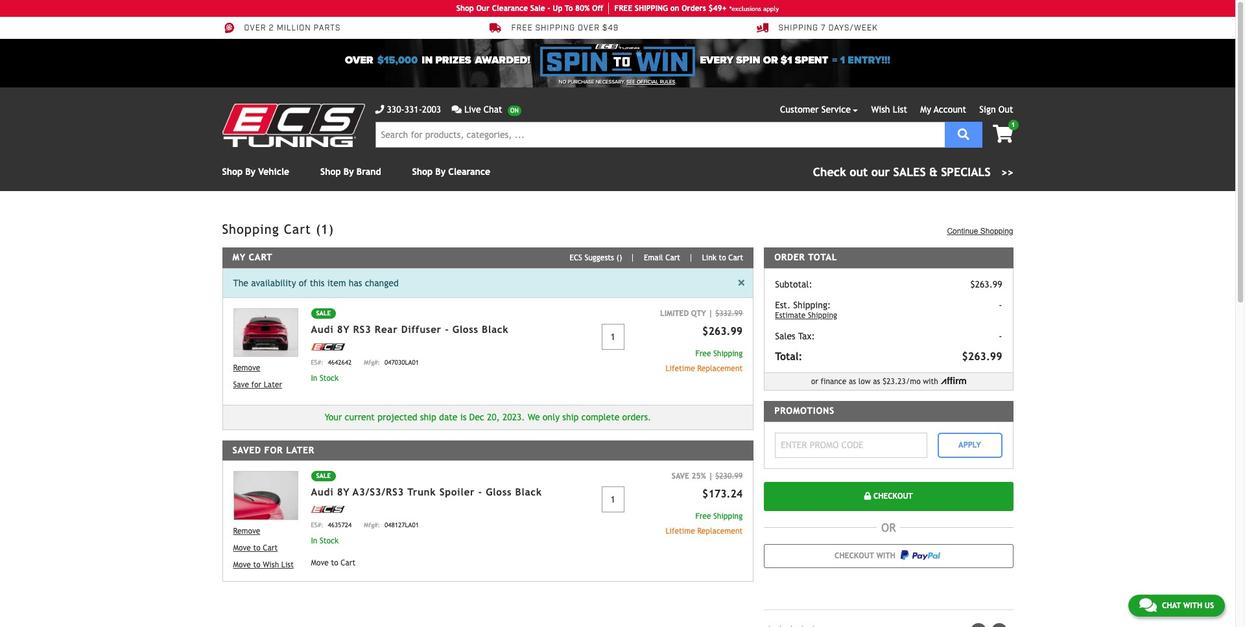 Task type: describe. For each thing, give the bounding box(es) containing it.
save for save for later
[[233, 381, 249, 390]]

$173.24
[[703, 489, 743, 501]]

1 link
[[983, 120, 1019, 145]]

account
[[934, 104, 966, 115]]

shop our clearance sale - up to 80% off
[[457, 4, 603, 13]]

2023.
[[503, 412, 525, 423]]

rules
[[660, 79, 675, 85]]

total:
[[775, 351, 803, 363]]

phone image
[[375, 105, 384, 114]]

continue shopping
[[947, 227, 1014, 236]]

replacement for $263.99
[[697, 364, 743, 373]]

email
[[644, 254, 663, 263]]

0 vertical spatial or
[[763, 54, 778, 67]]

shop for shop by vehicle
[[222, 167, 243, 177]]

shipping down $173.24
[[714, 513, 743, 522]]

to
[[565, 4, 573, 13]]

free for $263.99
[[696, 349, 711, 359]]

free shipping over $49 link
[[489, 22, 619, 34]]

checkout button
[[764, 482, 1014, 511]]

8y for $173.24
[[337, 487, 350, 498]]

| for $173.24
[[709, 472, 713, 481]]

shop by brand
[[320, 167, 381, 177]]

or for or
[[882, 521, 896, 535]]

ping
[[651, 4, 668, 13]]

no purchase necessary. see official rules .
[[559, 79, 677, 85]]

move to cart for move to cart link to the left
[[233, 544, 278, 553]]

$230.99
[[715, 472, 743, 481]]

of
[[299, 278, 307, 288]]

*exclusions apply link
[[729, 4, 779, 13]]

est.
[[775, 300, 791, 311]]

sale for $173.24
[[316, 473, 331, 480]]

audi 8y a3/s3/rs3 trunk spoiler - gloss black link
[[311, 487, 542, 498]]

1 horizontal spatial move to cart link
[[311, 559, 356, 568]]

for for saved
[[264, 445, 283, 456]]

my for my account
[[921, 104, 932, 115]]

sales & specials link
[[813, 163, 1014, 181]]

| for $263.99
[[709, 309, 713, 318]]

availability
[[251, 278, 296, 288]]

wish list link
[[871, 104, 907, 115]]

live chat
[[464, 104, 502, 115]]

0 horizontal spatial 1
[[321, 222, 329, 237]]

your
[[325, 412, 342, 423]]

Enter Promo Code text field
[[775, 433, 927, 458]]

ship
[[635, 4, 651, 13]]

finance
[[821, 377, 847, 386]]

1 in stock from the top
[[311, 374, 339, 383]]

link to cart
[[702, 254, 743, 263]]

move to wish list
[[233, 561, 294, 570]]

mfg#: for $173.24
[[364, 522, 380, 529]]

audi 8y rs3 rear diffuser - gloss black image
[[233, 309, 298, 358]]

move for right move to cart link
[[311, 559, 329, 568]]

0 horizontal spatial move to cart link
[[233, 543, 298, 554]]

sign out link
[[980, 104, 1014, 115]]

sign out
[[980, 104, 1014, 115]]

cart down 4635724
[[341, 559, 356, 568]]

with for chat with us
[[1184, 602, 1203, 611]]

330-
[[387, 104, 405, 115]]

or for or finance as low as $ 23.23 /mo with
[[811, 377, 819, 386]]

projected
[[378, 412, 417, 423]]

audi for $173.24
[[311, 487, 334, 498]]

free for $173.24
[[696, 513, 711, 522]]

1 horizontal spatial wish
[[871, 104, 890, 115]]

sale for $263.99
[[316, 310, 331, 317]]

trunk
[[408, 487, 436, 498]]

gloss for $173.24
[[486, 487, 512, 498]]

limited
[[660, 309, 689, 318]]

1 vertical spatial )
[[619, 254, 622, 263]]

2 as from the left
[[873, 377, 880, 386]]

23.23
[[887, 377, 906, 386]]

clearance for our
[[492, 4, 528, 13]]

later for save for later
[[264, 381, 282, 390]]

shipping left 7
[[779, 24, 819, 33]]

sales for sales & specials
[[894, 165, 926, 179]]

rs3
[[353, 324, 371, 335]]

shipping
[[535, 24, 575, 33]]

0 vertical spatial with
[[923, 377, 938, 386]]

shop for shop by clearance
[[412, 167, 433, 177]]

20,
[[487, 412, 500, 423]]

0 vertical spatial free
[[511, 24, 533, 33]]

shop by brand link
[[320, 167, 381, 177]]

free
[[614, 4, 633, 13]]

cart right email
[[666, 254, 681, 263]]

link to cart link
[[692, 254, 743, 263]]

0 horizontal spatial shopping
[[222, 222, 279, 237]]

free shipping over $49
[[511, 24, 619, 33]]

my cart
[[233, 252, 273, 263]]

saved
[[233, 445, 261, 456]]

tax:
[[798, 331, 815, 342]]

over $15,000 in prizes
[[345, 54, 471, 67]]

0 vertical spatial sale
[[530, 4, 545, 13]]

2
[[269, 24, 274, 33]]

1 vertical spatial $263.99
[[703, 325, 743, 338]]

1 as from the left
[[849, 377, 856, 386]]

shop by clearance
[[412, 167, 490, 177]]

vehicle
[[258, 167, 289, 177]]

replacement for $173.24
[[697, 528, 743, 537]]

affirm image
[[941, 377, 966, 384]]

ecs tuning image
[[222, 104, 365, 147]]

official
[[637, 79, 659, 85]]

save for save 25% | $230.99
[[672, 472, 689, 481]]

your current projected ship date is dec 20, 2023. we only ship complete orders.
[[325, 412, 651, 423]]

shipping:
[[793, 300, 831, 311]]

ecs image for $263.99
[[311, 344, 345, 351]]

service
[[822, 104, 851, 115]]

1 vertical spatial wish
[[263, 561, 279, 570]]

move to cart for right move to cart link
[[311, 559, 356, 568]]

gloss for $263.99
[[453, 324, 479, 335]]

continue shopping link
[[947, 226, 1014, 237]]

limited qty  | $332.99
[[660, 309, 743, 318]]

spoiler
[[440, 487, 475, 498]]

my for my cart
[[233, 252, 246, 263]]

saved for later
[[233, 445, 315, 456]]

next slide image
[[991, 624, 1007, 628]]

over
[[578, 24, 600, 33]]

$332.99
[[715, 309, 743, 318]]

the availability of this item has changed
[[233, 278, 399, 288]]

chat with us
[[1162, 602, 1214, 611]]

my account
[[921, 104, 966, 115]]

checkout for checkout
[[871, 492, 913, 501]]

million
[[277, 24, 311, 33]]

clearance for by
[[448, 167, 490, 177]]

remove link for $173.24
[[233, 526, 298, 538]]

audi 8y rs3 rear diffuser - gloss black
[[311, 324, 509, 335]]

continue
[[947, 227, 978, 236]]

live chat link
[[452, 103, 521, 117]]

by for brand
[[344, 167, 354, 177]]

1 in from the top
[[311, 374, 317, 383]]

0 vertical spatial $263.99
[[971, 279, 1002, 290]]

total
[[808, 252, 838, 263]]

( for )
[[617, 254, 619, 263]]

a3/s3/rs3
[[353, 487, 404, 498]]

apply
[[959, 441, 981, 450]]

by for clearance
[[435, 167, 446, 177]]

remove for $173.24
[[233, 527, 260, 536]]

shop for shop our clearance sale - up to 80% off
[[457, 4, 474, 13]]

1 horizontal spatial chat
[[1162, 602, 1181, 611]]

remove for $263.99
[[233, 364, 260, 373]]

spin
[[736, 54, 761, 67]]

shop by clearance link
[[412, 167, 490, 177]]



Task type: vqa. For each thing, say whether or not it's contained in the screenshot.
)
yes



Task type: locate. For each thing, give the bounding box(es) containing it.
lifetime
[[666, 364, 695, 373], [666, 528, 695, 537]]

1 lifetime from the top
[[666, 364, 695, 373]]

cart up 'move to wish list' link
[[263, 544, 278, 553]]

1 vertical spatial lifetime
[[666, 528, 695, 537]]

black for $173.24
[[515, 487, 542, 498]]

audi 8y rs3 rear diffuser - gloss black link
[[311, 324, 509, 335]]

1 vertical spatial replacement
[[697, 528, 743, 537]]

clearance right our on the left top of page
[[492, 4, 528, 13]]

1 vertical spatial 8y
[[337, 487, 350, 498]]

lifetime for $173.24
[[666, 528, 695, 537]]

0 vertical spatial )
[[329, 222, 334, 237]]

orders
[[682, 4, 706, 13]]

0 vertical spatial stock
[[320, 374, 339, 383]]

| right 25%
[[709, 472, 713, 481]]

in
[[422, 54, 433, 67]]

order total
[[775, 252, 838, 263]]

shipping 7 days/week link
[[757, 22, 878, 34]]

we
[[528, 412, 540, 423]]

(
[[316, 222, 321, 237], [617, 254, 619, 263]]

1 horizontal spatial move to cart
[[311, 559, 356, 568]]

later for saved for later
[[286, 445, 315, 456]]

0 horizontal spatial save
[[233, 381, 249, 390]]

shipping
[[779, 24, 819, 33], [808, 311, 837, 320], [714, 349, 743, 359], [714, 513, 743, 522]]

8y up 4635724
[[337, 487, 350, 498]]

2 in stock from the top
[[311, 537, 339, 546]]

1 horizontal spatial shopping
[[981, 227, 1014, 236]]

purchase
[[568, 79, 594, 85]]

shipping inside the est. shipping: estimate shipping
[[808, 311, 837, 320]]

1 horizontal spatial (
[[617, 254, 619, 263]]

1 | from the top
[[709, 309, 713, 318]]

( right 'suggests'
[[617, 254, 619, 263]]

lifetime for $263.99
[[666, 364, 695, 373]]

sales for sales tax:
[[775, 331, 796, 342]]

330-331-2003 link
[[375, 103, 441, 117]]

over left the $15,000
[[345, 54, 373, 67]]

previous slide image
[[971, 624, 986, 628]]

lifetime down limited
[[666, 364, 695, 373]]

1 vertical spatial for
[[264, 445, 283, 456]]

1 horizontal spatial my
[[921, 104, 932, 115]]

2 by from the left
[[344, 167, 354, 177]]

checkout with
[[835, 552, 898, 561]]

in stock down 'es#: 4642642'
[[311, 374, 339, 383]]

promotions
[[775, 406, 835, 416]]

later
[[264, 381, 282, 390], [286, 445, 315, 456]]

1 horizontal spatial 1
[[840, 54, 845, 67]]

only
[[543, 412, 560, 423]]

the availability of this item has changed alert
[[223, 269, 753, 298]]

0 vertical spatial for
[[251, 381, 262, 390]]

2 | from the top
[[709, 472, 713, 481]]

checkout up checkout with button
[[871, 492, 913, 501]]

0 horizontal spatial gloss
[[453, 324, 479, 335]]

1 mfg#: from the top
[[364, 359, 380, 366]]

2 replacement from the top
[[697, 528, 743, 537]]

8y for $263.99
[[337, 324, 350, 335]]

shopping cart image
[[993, 125, 1014, 143]]

1 vertical spatial over
[[345, 54, 373, 67]]

free down $173.24
[[696, 513, 711, 522]]

with right "/mo"
[[923, 377, 938, 386]]

shop left our on the left top of page
[[457, 4, 474, 13]]

free shipping lifetime replacement down limited qty  | $332.99
[[666, 349, 743, 373]]

over inside 'link'
[[244, 24, 266, 33]]

1 inside the 1 'link'
[[1012, 121, 1015, 128]]

es#: 4642642
[[311, 359, 352, 366]]

ecs image
[[311, 344, 345, 351], [311, 507, 345, 514]]

shopping right continue
[[981, 227, 1014, 236]]

1 horizontal spatial for
[[264, 445, 283, 456]]

subtotal:
[[775, 279, 813, 290]]

1 up the this
[[321, 222, 329, 237]]

0 horizontal spatial ship
[[420, 412, 436, 423]]

0 horizontal spatial )
[[329, 222, 334, 237]]

$263.99 down $332.99
[[703, 325, 743, 338]]

ecs image up 'es#: 4642642'
[[311, 344, 345, 351]]

/mo
[[906, 377, 921, 386]]

sales left &
[[894, 165, 926, 179]]

2 es#: from the top
[[311, 522, 323, 529]]

replacement down $173.24
[[697, 528, 743, 537]]

move for 'move to wish list' link
[[233, 561, 251, 570]]

0 vertical spatial sales
[[894, 165, 926, 179]]

0 vertical spatial audi
[[311, 324, 334, 335]]

0 vertical spatial wish
[[871, 104, 890, 115]]

2 vertical spatial $263.99
[[962, 351, 1002, 363]]

gloss right spoiler
[[486, 487, 512, 498]]

1 vertical spatial checkout
[[835, 552, 874, 561]]

remove link for $263.99
[[233, 363, 298, 374]]

2 lifetime from the top
[[666, 528, 695, 537]]

1 vertical spatial clearance
[[448, 167, 490, 177]]

save
[[233, 381, 249, 390], [672, 472, 689, 481]]

1 replacement from the top
[[697, 364, 743, 373]]

remove
[[233, 364, 260, 373], [233, 527, 260, 536]]

1 remove from the top
[[233, 364, 260, 373]]

1 8y from the top
[[337, 324, 350, 335]]

mfg#: left 047030la01
[[364, 359, 380, 366]]

$263.99 up affirm image on the bottom of page
[[962, 351, 1002, 363]]

checkout inside button
[[835, 552, 874, 561]]

1 vertical spatial my
[[233, 252, 246, 263]]

wish list
[[871, 104, 907, 115]]

shipping down shipping:
[[808, 311, 837, 320]]

sale down the this
[[316, 310, 331, 317]]

to inside move to cart link
[[253, 544, 261, 553]]

shop by vehicle
[[222, 167, 289, 177]]

1 vertical spatial in
[[311, 537, 317, 546]]

to for right move to cart link
[[331, 559, 338, 568]]

ecs tuning 'spin to win' contest logo image
[[541, 44, 695, 77]]

1 vertical spatial sale
[[316, 310, 331, 317]]

0 horizontal spatial (
[[316, 222, 321, 237]]

1 es#: from the top
[[311, 359, 323, 366]]

audi 8y a3/s3/rs3 trunk spoiler - gloss black image
[[233, 472, 298, 521]]

0 vertical spatial my
[[921, 104, 932, 115]]

checkout down lock image
[[835, 552, 874, 561]]

to for move to cart link to the left
[[253, 544, 261, 553]]

1 vertical spatial audi
[[311, 487, 334, 498]]

see
[[627, 79, 636, 85]]

email cart
[[644, 254, 681, 263]]

2 free shipping lifetime replacement from the top
[[666, 513, 743, 537]]

over 2 million parts
[[244, 24, 341, 33]]

0 vertical spatial ecs image
[[311, 344, 345, 351]]

ship right only
[[563, 412, 579, 423]]

or up checkout with button
[[882, 521, 896, 535]]

0 horizontal spatial black
[[482, 324, 509, 335]]

orders.
[[622, 412, 651, 423]]

free shipping lifetime replacement for $263.99
[[666, 349, 743, 373]]

2 8y from the top
[[337, 487, 350, 498]]

1 vertical spatial or
[[811, 377, 819, 386]]

1 vertical spatial list
[[281, 561, 294, 570]]

1 horizontal spatial gloss
[[486, 487, 512, 498]]

for down audi 8y rs3 rear diffuser - gloss black image
[[251, 381, 262, 390]]

8y left rs3
[[337, 324, 350, 335]]

2 vertical spatial sale
[[316, 473, 331, 480]]

) up item
[[329, 222, 334, 237]]

stock down es#: 4635724
[[320, 537, 339, 546]]

0 vertical spatial clearance
[[492, 4, 528, 13]]

this
[[310, 278, 325, 288]]

estimate
[[775, 311, 806, 320]]

lock image
[[864, 493, 871, 501]]

1 horizontal spatial as
[[873, 377, 880, 386]]

my left "account"
[[921, 104, 932, 115]]

save for later link
[[233, 380, 298, 391]]

as
[[849, 377, 856, 386], [873, 377, 880, 386]]

in down es#: 4635724
[[311, 537, 317, 546]]

over 2 million parts link
[[222, 22, 341, 34]]

item
[[327, 278, 346, 288]]

free down limited qty  | $332.99
[[696, 349, 711, 359]]

dec
[[469, 412, 484, 423]]

sales
[[894, 165, 926, 179], [775, 331, 796, 342]]

2 horizontal spatial 1
[[1012, 121, 1015, 128]]

2 vertical spatial free
[[696, 513, 711, 522]]

necessary.
[[596, 79, 625, 85]]

0 vertical spatial remove link
[[233, 363, 298, 374]]

audi up es#: 4635724
[[311, 487, 334, 498]]

save down audi 8y rs3 rear diffuser - gloss black image
[[233, 381, 249, 390]]

1 free shipping lifetime replacement from the top
[[666, 349, 743, 373]]

1 horizontal spatial over
[[345, 54, 373, 67]]

over for over 2 million parts
[[244, 24, 266, 33]]

1 right the = at the top of the page
[[840, 54, 845, 67]]

free shipping lifetime replacement for $173.24
[[666, 513, 743, 537]]

specials
[[941, 165, 991, 179]]

lifetime down 25%
[[666, 528, 695, 537]]

1 vertical spatial chat
[[1162, 602, 1181, 611]]

shopping up my cart
[[222, 222, 279, 237]]

up
[[553, 4, 563, 13]]

1 horizontal spatial or
[[811, 377, 819, 386]]

0 vertical spatial remove
[[233, 364, 260, 373]]

0 horizontal spatial clearance
[[448, 167, 490, 177]]

est. shipping: estimate shipping
[[775, 300, 837, 320]]

cart up availability
[[249, 252, 273, 263]]

2 stock from the top
[[320, 537, 339, 546]]

0 vertical spatial black
[[482, 324, 509, 335]]

Search text field
[[375, 122, 945, 148]]

1 vertical spatial remove
[[233, 527, 260, 536]]

$263.99 down continue shopping link
[[971, 279, 1002, 290]]

es#: left 4635724
[[311, 522, 323, 529]]

shop right brand
[[412, 167, 433, 177]]

move to cart
[[233, 544, 278, 553], [311, 559, 356, 568]]

with left us
[[1184, 602, 1203, 611]]

shipping 7 days/week
[[779, 24, 878, 33]]

audi for $263.99
[[311, 324, 334, 335]]

2 vertical spatial 1
[[321, 222, 329, 237]]

cart right link
[[729, 254, 743, 263]]

2 remove from the top
[[233, 527, 260, 536]]

1 by from the left
[[245, 167, 256, 177]]

move to cart link
[[233, 543, 298, 554], [311, 559, 356, 568]]

in down 'es#: 4642642'
[[311, 374, 317, 383]]

move to cart up move to wish list
[[233, 544, 278, 553]]

=
[[832, 54, 838, 67]]

in stock down es#: 4635724
[[311, 537, 339, 546]]

remove up save for later
[[233, 364, 260, 373]]

0 vertical spatial move to cart link
[[233, 543, 298, 554]]

move for move to cart link to the left
[[233, 544, 251, 553]]

1 horizontal spatial clearance
[[492, 4, 528, 13]]

black for $263.99
[[482, 324, 509, 335]]

es#:
[[311, 359, 323, 366], [311, 522, 323, 529]]

by left brand
[[344, 167, 354, 177]]

1 remove link from the top
[[233, 363, 298, 374]]

has
[[349, 278, 362, 288]]

gloss
[[453, 324, 479, 335], [486, 487, 512, 498]]

estimate shipping link
[[775, 311, 946, 321]]

by down 2003
[[435, 167, 446, 177]]

rear
[[375, 324, 398, 335]]

|
[[709, 309, 713, 318], [709, 472, 713, 481]]

low
[[859, 377, 871, 386]]

0 vertical spatial save
[[233, 381, 249, 390]]

for for save
[[251, 381, 262, 390]]

days/week
[[829, 24, 878, 33]]

mfg#: for $263.99
[[364, 359, 380, 366]]

for right 'saved'
[[264, 445, 283, 456]]

free down shop our clearance sale - up to 80% off
[[511, 24, 533, 33]]

free shipping lifetime replacement down $173.24
[[666, 513, 743, 537]]

| right the qty
[[709, 309, 713, 318]]

to inside 'move to wish list' link
[[253, 561, 261, 570]]

brand
[[357, 167, 381, 177]]

by
[[245, 167, 256, 177], [344, 167, 354, 177], [435, 167, 446, 177]]

1 vertical spatial move to cart
[[311, 559, 356, 568]]

chat right live
[[484, 104, 502, 115]]

0 horizontal spatial chat
[[484, 104, 502, 115]]

move to cart link up 'move to wish list' link
[[233, 543, 298, 554]]

remove link up 'move to wish list' link
[[233, 526, 298, 538]]

0 vertical spatial (
[[316, 222, 321, 237]]

prizes
[[435, 54, 471, 67]]

1 vertical spatial sales
[[775, 331, 796, 342]]

ecs image for $173.24
[[311, 507, 345, 514]]

) right 'suggests'
[[619, 254, 622, 263]]

3 by from the left
[[435, 167, 446, 177]]

2003
[[422, 104, 441, 115]]

1 horizontal spatial black
[[515, 487, 542, 498]]

1 down "out"
[[1012, 121, 1015, 128]]

0 vertical spatial mfg#:
[[364, 359, 380, 366]]

us
[[1205, 602, 1214, 611]]

( for 1
[[316, 222, 321, 237]]

0 horizontal spatial my
[[233, 252, 246, 263]]

0 horizontal spatial move to cart
[[233, 544, 278, 553]]

0 vertical spatial checkout
[[871, 492, 913, 501]]

ship left date
[[420, 412, 436, 423]]

replacement down $332.99
[[697, 364, 743, 373]]

1 vertical spatial 1
[[1012, 121, 1015, 128]]

0 vertical spatial es#:
[[311, 359, 323, 366]]

0 vertical spatial chat
[[484, 104, 502, 115]]

2 mfg#: from the top
[[364, 522, 380, 529]]

link
[[702, 254, 717, 263]]

gloss right diffuser
[[453, 324, 479, 335]]

$1
[[781, 54, 792, 67]]

2 remove link from the top
[[233, 526, 298, 538]]

no
[[559, 79, 567, 85]]

1 vertical spatial es#:
[[311, 522, 323, 529]]

shop left vehicle
[[222, 167, 243, 177]]

later right 'saved'
[[286, 445, 315, 456]]

2 audi from the top
[[311, 487, 334, 498]]

4635724
[[328, 522, 352, 529]]

search image
[[958, 128, 970, 140]]

1 vertical spatial free
[[696, 349, 711, 359]]

move to cart link down es#: 4635724
[[311, 559, 356, 568]]

my up the the
[[233, 252, 246, 263]]

our
[[476, 4, 490, 13]]

2 horizontal spatial with
[[1184, 602, 1203, 611]]

chat right comments icon
[[1162, 602, 1181, 611]]

1 vertical spatial |
[[709, 472, 713, 481]]

7
[[821, 24, 826, 33]]

for
[[251, 381, 262, 390], [264, 445, 283, 456]]

qty
[[691, 309, 706, 318]]

0 horizontal spatial wish
[[263, 561, 279, 570]]

$49
[[603, 24, 619, 33]]

audi
[[311, 324, 334, 335], [311, 487, 334, 498]]

ecs image up es#: 4635724
[[311, 507, 345, 514]]

1 vertical spatial black
[[515, 487, 542, 498]]

to for 'move to wish list' link
[[253, 561, 261, 570]]

sale left up
[[530, 4, 545, 13]]

2 ecs image from the top
[[311, 507, 345, 514]]

2 vertical spatial or
[[882, 521, 896, 535]]

mfg#: 048127la01
[[364, 522, 419, 529]]

es#: for $263.99
[[311, 359, 323, 366]]

1 ship from the left
[[420, 412, 436, 423]]

0 vertical spatial |
[[709, 309, 713, 318]]

0 horizontal spatial sales
[[775, 331, 796, 342]]

1 horizontal spatial later
[[286, 445, 315, 456]]

my
[[921, 104, 932, 115], [233, 252, 246, 263]]

complete
[[582, 412, 620, 423]]

move to cart down es#: 4635724
[[311, 559, 356, 568]]

remove link up save for later link
[[233, 363, 298, 374]]

remove up move to wish list
[[233, 527, 260, 536]]

1 horizontal spatial )
[[619, 254, 622, 263]]

0 vertical spatial in stock
[[311, 374, 339, 383]]

checkout
[[871, 492, 913, 501], [835, 552, 874, 561]]

customer
[[780, 104, 819, 115]]

comments image
[[452, 105, 462, 114]]

list
[[893, 104, 907, 115], [281, 561, 294, 570]]

2 horizontal spatial or
[[882, 521, 896, 535]]

comments image
[[1140, 598, 1157, 614]]

sales inside sales & specials link
[[894, 165, 926, 179]]

1 vertical spatial save
[[672, 472, 689, 481]]

over for over $15,000 in prizes
[[345, 54, 373, 67]]

with left paypal image
[[877, 552, 896, 561]]

chat
[[484, 104, 502, 115], [1162, 602, 1181, 611]]

with for checkout with
[[877, 552, 896, 561]]

suggests
[[585, 254, 614, 263]]

shop left brand
[[320, 167, 341, 177]]

out
[[999, 104, 1014, 115]]

1 horizontal spatial by
[[344, 167, 354, 177]]

save 25% | $230.99
[[672, 472, 743, 481]]

chat with us link
[[1129, 595, 1225, 618]]

1 audi from the top
[[311, 324, 334, 335]]

with inside button
[[877, 552, 896, 561]]

shop for shop by brand
[[320, 167, 341, 177]]

1 stock from the top
[[320, 374, 339, 383]]

checkout for checkout with
[[835, 552, 874, 561]]

0 vertical spatial list
[[893, 104, 907, 115]]

None number field
[[602, 324, 624, 350], [602, 487, 624, 513], [602, 324, 624, 350], [602, 487, 624, 513]]

to for link to cart link
[[719, 254, 726, 263]]

0 horizontal spatial over
[[244, 24, 266, 33]]

or left $1
[[763, 54, 778, 67]]

1 vertical spatial ecs image
[[311, 507, 345, 514]]

sale up es#: 4635724
[[316, 473, 331, 480]]

2 in from the top
[[311, 537, 317, 546]]

0 horizontal spatial with
[[877, 552, 896, 561]]

2 horizontal spatial by
[[435, 167, 446, 177]]

1 vertical spatial in stock
[[311, 537, 339, 546]]

later down audi 8y rs3 rear diffuser - gloss black image
[[264, 381, 282, 390]]

or left finance
[[811, 377, 819, 386]]

on
[[670, 4, 679, 13]]

&
[[930, 165, 938, 179]]

1 horizontal spatial list
[[893, 104, 907, 115]]

shipping down $332.99
[[714, 349, 743, 359]]

1 vertical spatial move to cart link
[[311, 559, 356, 568]]

1 ecs image from the top
[[311, 344, 345, 351]]

cart up of
[[284, 222, 311, 237]]

sales up "total:"
[[775, 331, 796, 342]]

es#: for $173.24
[[311, 522, 323, 529]]

2 ship from the left
[[563, 412, 579, 423]]

clearance
[[492, 4, 528, 13], [448, 167, 490, 177]]

$263.99
[[971, 279, 1002, 290], [703, 325, 743, 338], [962, 351, 1002, 363]]

cart
[[284, 222, 311, 237], [249, 252, 273, 263], [666, 254, 681, 263], [729, 254, 743, 263], [263, 544, 278, 553], [341, 559, 356, 568]]

( up the this
[[316, 222, 321, 237]]

0 vertical spatial move to cart
[[233, 544, 278, 553]]

0 horizontal spatial list
[[281, 561, 294, 570]]

by for vehicle
[[245, 167, 256, 177]]

save left 25%
[[672, 472, 689, 481]]

is
[[460, 412, 467, 423]]

by left vehicle
[[245, 167, 256, 177]]

as left '$'
[[873, 377, 880, 386]]

shop our clearance sale - up to 80% off link
[[457, 3, 609, 14]]

free ship ping on orders $49+ *exclusions apply
[[614, 4, 779, 13]]

over left 2
[[244, 24, 266, 33]]

audi up 'es#: 4642642'
[[311, 324, 334, 335]]

mfg#: left 048127la01
[[364, 522, 380, 529]]

stock down 'es#: 4642642'
[[320, 374, 339, 383]]

1 horizontal spatial save
[[672, 472, 689, 481]]

clearance down live
[[448, 167, 490, 177]]

apply
[[763, 5, 779, 12]]

as left low
[[849, 377, 856, 386]]

0 horizontal spatial by
[[245, 167, 256, 177]]

es#: left 4642642
[[311, 359, 323, 366]]

checkout inside button
[[871, 492, 913, 501]]

paypal image
[[901, 551, 940, 561]]



